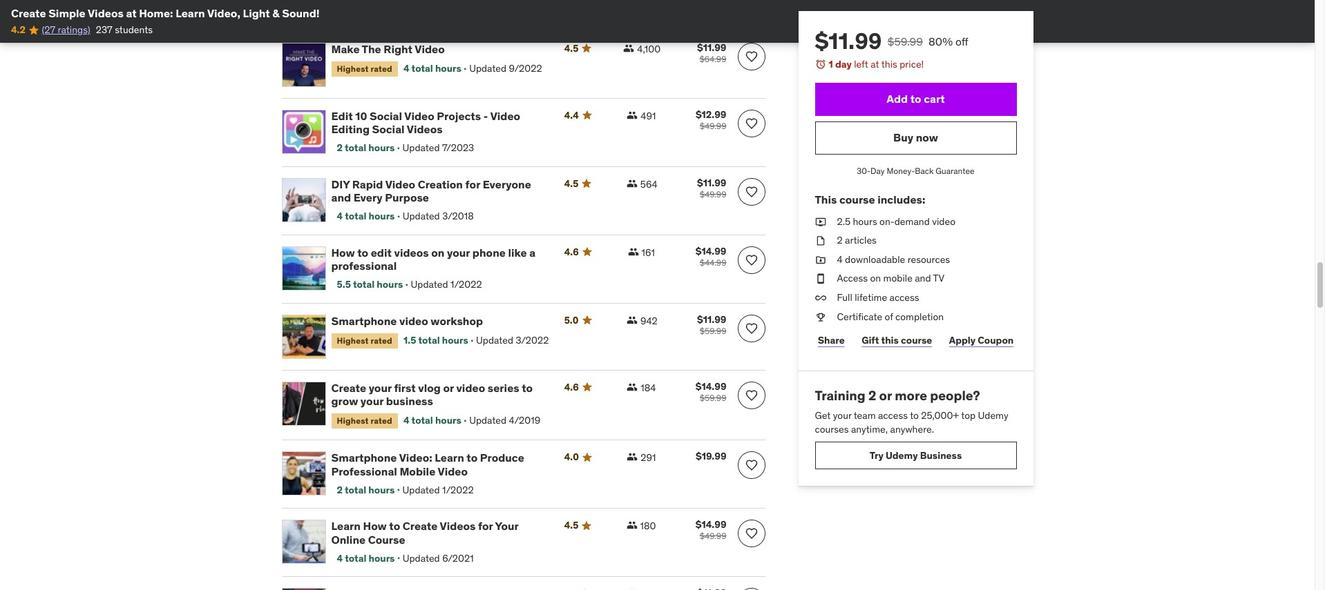 Task type: vqa. For each thing, say whether or not it's contained in the screenshot.
$64.99 at right
yes



Task type: describe. For each thing, give the bounding box(es) containing it.
at for this
[[871, 58, 879, 70]]

wishlist image for smartphone video workshop
[[744, 322, 758, 335]]

1 horizontal spatial and
[[915, 272, 931, 285]]

updated down purpose
[[403, 210, 440, 222]]

video right -
[[490, 109, 520, 123]]

how inside learn how to create videos for your online course
[[363, 520, 387, 534]]

updated 6/2021
[[403, 552, 474, 565]]

this course includes:
[[815, 193, 925, 207]]

smartphone video: learn to produce professional mobile video link
[[331, 451, 548, 479]]

$11.99 for $11.99 $64.99
[[697, 41, 726, 54]]

create simple videos at home: learn video, light & sound!
[[11, 6, 320, 20]]

xsmall image for full lifetime access
[[815, 291, 826, 305]]

4 total hours for updated 3/2018
[[337, 210, 395, 222]]

4.0
[[564, 451, 579, 464]]

2.5
[[837, 215, 850, 228]]

2 down editing
[[337, 142, 343, 154]]

wishlist image for make the right video
[[744, 50, 758, 63]]

$59.99 for $14.99 $59.99
[[700, 393, 726, 403]]

highest for make
[[337, 63, 369, 74]]

total right '1.5'
[[418, 335, 440, 347]]

237 students
[[96, 24, 153, 36]]

students
[[115, 24, 153, 36]]

buy now
[[893, 131, 938, 144]]

make the right video link
[[331, 42, 548, 56]]

80%
[[929, 35, 953, 48]]

xsmall image left 4,100
[[623, 43, 634, 54]]

creation
[[418, 177, 463, 191]]

2.5 hours on-demand video
[[837, 215, 955, 228]]

rated for the
[[371, 63, 392, 74]]

2 total hours for 10
[[337, 142, 395, 154]]

(27 ratings)
[[42, 24, 90, 36]]

people?
[[930, 388, 980, 404]]

udemy inside "link"
[[886, 450, 918, 462]]

demand
[[894, 215, 930, 228]]

2 total hours for video:
[[337, 484, 395, 497]]

184
[[641, 382, 656, 394]]

top
[[961, 410, 976, 422]]

2 articles
[[837, 234, 877, 247]]

tv
[[933, 272, 944, 285]]

or inside the create your first vlog or video series to grow your business
[[443, 381, 454, 395]]

apply coupon button
[[946, 327, 1017, 354]]

3/2018
[[442, 210, 474, 222]]

vlog
[[418, 381, 441, 395]]

course
[[368, 533, 405, 547]]

money-
[[887, 166, 915, 176]]

your left first
[[369, 381, 392, 395]]

smartphone video workshop link
[[331, 314, 548, 328]]

$59.99 for $11.99 $59.99
[[700, 326, 726, 336]]

4.2
[[11, 24, 26, 36]]

total down business
[[411, 415, 433, 427]]

4 downloadable resources
[[837, 253, 950, 266]]

xsmall image for 180
[[626, 520, 637, 531]]

video inside smartphone video: learn to produce professional mobile video
[[438, 465, 468, 478]]

video inside smartphone video workshop link
[[399, 314, 428, 328]]

(27
[[42, 24, 55, 36]]

4 up "access"
[[837, 253, 843, 266]]

downloadable
[[845, 253, 905, 266]]

4 total hours for updated 4/2019
[[403, 415, 461, 427]]

5.5
[[337, 278, 351, 291]]

learn how to create videos for your online course link
[[331, 520, 548, 547]]

1.5
[[403, 335, 416, 347]]

total down professional
[[345, 484, 366, 497]]

hours down course
[[369, 552, 395, 565]]

business
[[386, 394, 433, 408]]

smartphone video workshop
[[331, 314, 483, 328]]

$11.99 $59.99
[[697, 313, 726, 336]]

1
[[829, 58, 833, 70]]

updated down how to edit videos on your phone like a professional
[[411, 278, 448, 291]]

wishlist image for edit 10 social video projects - video editing social videos
[[744, 117, 758, 130]]

share button
[[815, 327, 848, 354]]

on inside how to edit videos on your phone like a professional
[[431, 246, 445, 260]]

xsmall image for 4 downloadable resources
[[815, 253, 826, 267]]

add
[[887, 92, 908, 106]]

light
[[243, 6, 270, 20]]

hours down every
[[369, 210, 395, 222]]

1 day left at this price!
[[829, 58, 924, 70]]

mobile
[[883, 272, 912, 285]]

edit
[[331, 109, 353, 123]]

grow
[[331, 394, 358, 408]]

apply
[[949, 334, 976, 347]]

edit 10 social video projects - video editing social videos
[[331, 109, 520, 136]]

ratings)
[[58, 24, 90, 36]]

$11.99 for $11.99 $59.99
[[697, 313, 726, 326]]

hours down editing
[[368, 142, 395, 154]]

hours down 'professional'
[[377, 278, 403, 291]]

total down every
[[345, 210, 366, 222]]

4 for updated 4/2019
[[403, 415, 409, 427]]

highest rated for smartphone
[[337, 336, 392, 346]]

highest rated for create
[[337, 416, 392, 426]]

buy now button
[[815, 121, 1017, 154]]

updated 7/2023
[[402, 142, 474, 154]]

purpose
[[385, 191, 429, 204]]

or inside training 2 or more people? get your team access to 25,000+ top udemy courses anytime, anywhere.
[[879, 388, 892, 404]]

$44.99
[[700, 257, 726, 268]]

courses
[[815, 423, 849, 436]]

your inside training 2 or more people? get your team access to 25,000+ top udemy courses anytime, anywhere.
[[833, 410, 852, 422]]

hours down professional
[[368, 484, 395, 497]]

create for create simple videos at home: learn video, light & sound!
[[11, 6, 46, 20]]

xsmall image for for
[[626, 178, 637, 189]]

hours up articles
[[853, 215, 877, 228]]

$11.99 $59.99 80% off
[[815, 27, 968, 55]]

access on mobile and tv
[[837, 272, 944, 285]]

a
[[529, 246, 536, 260]]

2 inside training 2 or more people? get your team access to 25,000+ top udemy courses anytime, anywhere.
[[868, 388, 876, 404]]

full lifetime access
[[837, 291, 919, 304]]

0 vertical spatial videos
[[88, 6, 124, 20]]

updated 1/2022 for mobile
[[402, 484, 474, 497]]

491
[[641, 110, 656, 122]]

updated 3/2018
[[403, 210, 474, 222]]

includes:
[[877, 193, 925, 207]]

for inside learn how to create videos for your online course
[[478, 520, 493, 534]]

every
[[353, 191, 383, 204]]

180
[[640, 520, 656, 533]]

certificate of completion
[[837, 311, 944, 323]]

your right grow
[[361, 394, 384, 408]]

learn how to create videos for your online course
[[331, 520, 518, 547]]

now
[[916, 131, 938, 144]]

to inside learn how to create videos for your online course
[[389, 520, 400, 534]]

total down 'professional'
[[353, 278, 375, 291]]

10
[[355, 109, 367, 123]]

first
[[394, 381, 416, 395]]

updated down series
[[469, 415, 506, 427]]

xsmall image for projects
[[627, 110, 638, 121]]

training
[[815, 388, 865, 404]]

updated down mobile
[[402, 484, 440, 497]]

0 vertical spatial access
[[889, 291, 919, 304]]

1 vertical spatial on
[[870, 272, 881, 285]]

25,000+
[[921, 410, 959, 422]]

at for home:
[[126, 6, 137, 20]]

updated down edit 10 social video projects - video editing social videos
[[402, 142, 440, 154]]

for inside diy rapid video creation for everyone and every purpose
[[465, 177, 480, 191]]

mobile
[[400, 465, 435, 478]]

completion
[[895, 311, 944, 323]]

total down make the right video link
[[411, 62, 433, 75]]

updated 4/2019
[[469, 415, 540, 427]]

wishlist image for create your first vlog or video series to grow your business
[[744, 389, 758, 402]]

buy
[[893, 131, 913, 144]]

learn inside smartphone video: learn to produce professional mobile video
[[435, 451, 464, 465]]

learn inside learn how to create videos for your online course
[[331, 520, 361, 534]]

updated down learn how to create videos for your online course
[[403, 552, 440, 565]]

cart
[[924, 92, 945, 106]]

guarantee
[[936, 166, 975, 176]]

$11.99 $64.99
[[697, 41, 726, 64]]

add to cart
[[887, 92, 945, 106]]

30-
[[857, 166, 871, 176]]

smartphone for smartphone video: learn to produce professional mobile video
[[331, 451, 397, 465]]

make
[[331, 42, 360, 56]]

4.5 for learn how to create videos for your online course
[[564, 520, 579, 532]]

237
[[96, 24, 112, 36]]

$14.99 $59.99
[[695, 380, 726, 403]]

$59.99 for $11.99 $59.99 80% off
[[887, 35, 923, 48]]

total down online
[[345, 552, 366, 565]]

4 for updated 9/2022
[[403, 62, 409, 75]]

create for create your first vlog or video series to grow your business
[[331, 381, 366, 395]]

diy rapid video creation for everyone and every purpose
[[331, 177, 531, 204]]

gift this course
[[862, 334, 932, 347]]



Task type: locate. For each thing, give the bounding box(es) containing it.
xsmall image for on
[[628, 246, 639, 257]]

1 vertical spatial at
[[871, 58, 879, 70]]

access up the anywhere.
[[878, 410, 908, 422]]

professional
[[331, 465, 397, 478]]

hours down make the right video link
[[435, 62, 461, 75]]

videos inside learn how to create videos for your online course
[[440, 520, 476, 534]]

your
[[495, 520, 518, 534]]

4.5 for diy rapid video creation for everyone and every purpose
[[564, 177, 579, 190]]

how down professional
[[363, 520, 387, 534]]

at
[[126, 6, 137, 20], [871, 58, 879, 70]]

to inside button
[[910, 92, 921, 106]]

make the right video
[[331, 42, 445, 56]]

5.5 total hours
[[337, 278, 403, 291]]

0 vertical spatial this
[[881, 58, 897, 70]]

video left series
[[456, 381, 485, 395]]

highest for create
[[337, 416, 369, 426]]

your
[[447, 246, 470, 260], [369, 381, 392, 395], [361, 394, 384, 408], [833, 410, 852, 422]]

0 horizontal spatial video
[[399, 314, 428, 328]]

$49.99 for edit 10 social video projects - video editing social videos
[[700, 121, 726, 131]]

$49.99 inside $12.99 $49.99
[[700, 121, 726, 131]]

updated left 3/2022
[[476, 335, 513, 347]]

2 4.6 from the top
[[564, 381, 579, 394]]

like
[[508, 246, 527, 260]]

4.5 for make the right video
[[564, 42, 579, 54]]

1 vertical spatial for
[[478, 520, 493, 534]]

1 horizontal spatial or
[[879, 388, 892, 404]]

2 highest from the top
[[337, 336, 369, 346]]

get
[[815, 410, 831, 422]]

2 $49.99 from the top
[[700, 189, 726, 199]]

$64.99
[[699, 54, 726, 64]]

wishlist image for learn how to create videos for your online course
[[744, 527, 758, 541]]

4 wishlist image from the top
[[744, 389, 758, 402]]

4 down online
[[337, 552, 343, 565]]

1 vertical spatial $14.99
[[695, 380, 726, 393]]

updated
[[469, 62, 506, 75], [402, 142, 440, 154], [403, 210, 440, 222], [411, 278, 448, 291], [476, 335, 513, 347], [469, 415, 506, 427], [402, 484, 440, 497], [403, 552, 440, 565]]

try udemy business link
[[815, 442, 1017, 470]]

0 horizontal spatial udemy
[[886, 450, 918, 462]]

2 vertical spatial create
[[403, 520, 438, 534]]

course down completion
[[901, 334, 932, 347]]

create your first vlog or video series to grow your business link
[[331, 381, 548, 408]]

2 down 2.5
[[837, 234, 843, 247]]

4 for updated 3/2018
[[337, 210, 343, 222]]

1 vertical spatial updated 1/2022
[[402, 484, 474, 497]]

1 vertical spatial and
[[915, 272, 931, 285]]

1 vertical spatial this
[[881, 334, 899, 347]]

$11.99 $49.99
[[697, 177, 726, 199]]

day
[[871, 166, 885, 176]]

video up updated 7/2023
[[404, 109, 434, 123]]

wishlist image for diy rapid video creation for everyone and every purpose
[[744, 185, 758, 199]]

video right 'right'
[[415, 42, 445, 56]]

updated 1/2022
[[411, 278, 482, 291], [402, 484, 474, 497]]

sound!
[[282, 6, 320, 20]]

3 $49.99 from the top
[[700, 531, 726, 542]]

0 vertical spatial on
[[431, 246, 445, 260]]

$19.99
[[696, 451, 726, 463]]

0 vertical spatial video
[[932, 215, 955, 228]]

updated left 9/2022
[[469, 62, 506, 75]]

1 vertical spatial course
[[901, 334, 932, 347]]

create
[[11, 6, 46, 20], [331, 381, 366, 395], [403, 520, 438, 534]]

2 horizontal spatial video
[[932, 215, 955, 228]]

4 total hours down online
[[337, 552, 395, 565]]

1 vertical spatial udemy
[[886, 450, 918, 462]]

4 total hours for updated 9/2022
[[403, 62, 461, 75]]

phone
[[472, 246, 506, 260]]

0 vertical spatial highest rated
[[337, 63, 392, 74]]

0 horizontal spatial how
[[331, 246, 355, 260]]

1 vertical spatial highest
[[337, 336, 369, 346]]

2 vertical spatial rated
[[371, 416, 392, 426]]

4/2019
[[509, 415, 540, 427]]

$11.99 up day
[[815, 27, 882, 55]]

2 vertical spatial video
[[456, 381, 485, 395]]

xsmall image for 2.5 hours on-demand video
[[815, 215, 826, 229]]

$11.99 down $44.99
[[697, 313, 726, 326]]

1 horizontal spatial at
[[871, 58, 879, 70]]

try udemy business
[[870, 450, 962, 462]]

at right left
[[871, 58, 879, 70]]

4.5 right the your
[[564, 520, 579, 532]]

5.0
[[564, 314, 579, 327]]

left
[[854, 58, 868, 70]]

$11.99 right 4,100
[[697, 41, 726, 54]]

1 4.6 from the top
[[564, 246, 579, 258]]

$59.99 up $14.99 $59.99
[[700, 326, 726, 336]]

0 horizontal spatial create
[[11, 6, 46, 20]]

create up updated 6/2021
[[403, 520, 438, 534]]

and left every
[[331, 191, 351, 204]]

0 vertical spatial smartphone
[[331, 314, 397, 328]]

wishlist image
[[744, 50, 758, 63], [744, 117, 758, 130], [744, 253, 758, 267], [744, 389, 758, 402], [744, 459, 758, 473], [744, 527, 758, 541]]

1 vertical spatial $49.99
[[700, 189, 726, 199]]

1 vertical spatial smartphone
[[331, 451, 397, 465]]

0 vertical spatial for
[[465, 177, 480, 191]]

1 vertical spatial $59.99
[[700, 326, 726, 336]]

2 wishlist image from the top
[[744, 322, 758, 335]]

videos inside edit 10 social video projects - video editing social videos
[[407, 122, 443, 136]]

$12.99 $49.99
[[696, 108, 726, 131]]

5 wishlist image from the top
[[744, 459, 758, 473]]

xsmall image
[[815, 215, 826, 229], [815, 234, 826, 248], [815, 253, 826, 267], [815, 272, 826, 286], [815, 291, 826, 305], [627, 315, 638, 326], [627, 382, 638, 393], [626, 520, 637, 531], [627, 589, 638, 591]]

0 vertical spatial highest
[[337, 63, 369, 74]]

rated down business
[[371, 416, 392, 426]]

to inside the create your first vlog or video series to grow your business
[[522, 381, 533, 395]]

0 vertical spatial $59.99
[[887, 35, 923, 48]]

xsmall image for access on mobile and tv
[[815, 272, 826, 286]]

2 vertical spatial $49.99
[[700, 531, 726, 542]]

4.4
[[564, 109, 579, 121]]

$49.99 up $11.99 $49.99
[[700, 121, 726, 131]]

to right series
[[522, 381, 533, 395]]

or
[[443, 381, 454, 395], [879, 388, 892, 404]]

back
[[915, 166, 934, 176]]

0 vertical spatial 4.5
[[564, 42, 579, 54]]

xsmall image for 184
[[627, 382, 638, 393]]

full
[[837, 291, 852, 304]]

$59.99 inside $11.99 $59.99 80% off
[[887, 35, 923, 48]]

1 vertical spatial 4.5
[[564, 177, 579, 190]]

$14.99 $44.99
[[695, 245, 726, 268]]

0 horizontal spatial on
[[431, 246, 445, 260]]

to inside how to edit videos on your phone like a professional
[[357, 246, 368, 260]]

xsmall image left 564
[[626, 178, 637, 189]]

and inside diy rapid video creation for everyone and every purpose
[[331, 191, 351, 204]]

the
[[362, 42, 381, 56]]

rated for your
[[371, 416, 392, 426]]

0 vertical spatial 4.6
[[564, 246, 579, 258]]

how up 5.5
[[331, 246, 355, 260]]

2 $14.99 from the top
[[695, 380, 726, 393]]

4 down the diy
[[337, 210, 343, 222]]

articles
[[845, 234, 877, 247]]

rated left '1.5'
[[371, 336, 392, 346]]

1 vertical spatial how
[[363, 520, 387, 534]]

0 vertical spatial rated
[[371, 63, 392, 74]]

2 vertical spatial highest rated
[[337, 416, 392, 426]]

smartphone inside smartphone video: learn to produce professional mobile video
[[331, 451, 397, 465]]

highest down grow
[[337, 416, 369, 426]]

$49.99 inside $11.99 $49.99
[[700, 189, 726, 199]]

3 wishlist image from the top
[[744, 253, 758, 267]]

gift
[[862, 334, 879, 347]]

4.6 for how to edit videos on your phone like a professional
[[564, 246, 579, 258]]

0 vertical spatial wishlist image
[[744, 185, 758, 199]]

0 vertical spatial 2 total hours
[[337, 142, 395, 154]]

564
[[640, 178, 657, 190]]

0 vertical spatial updated 1/2022
[[411, 278, 482, 291]]

1 highest rated from the top
[[337, 63, 392, 74]]

1 vertical spatial video
[[399, 314, 428, 328]]

1/2022 down how to edit videos on your phone like a professional link
[[450, 278, 482, 291]]

1 wishlist image from the top
[[744, 50, 758, 63]]

$59.99
[[887, 35, 923, 48], [700, 326, 726, 336], [700, 393, 726, 403]]

create up 4.2 at the top of page
[[11, 6, 46, 20]]

1 $14.99 from the top
[[695, 245, 726, 257]]

$59.99 up price!
[[887, 35, 923, 48]]

wishlist image for how to edit videos on your phone like a professional
[[744, 253, 758, 267]]

wishlist image right $12.99 $49.99
[[744, 117, 758, 130]]

highest rated for make
[[337, 63, 392, 74]]

video inside diy rapid video creation for everyone and every purpose
[[385, 177, 415, 191]]

3 highest from the top
[[337, 416, 369, 426]]

smartphone for smartphone video workshop
[[331, 314, 397, 328]]

2 vertical spatial learn
[[331, 520, 361, 534]]

291
[[641, 452, 656, 465]]

this left price!
[[881, 58, 897, 70]]

your up courses
[[833, 410, 852, 422]]

0 vertical spatial $14.99
[[695, 245, 726, 257]]

2 4.5 from the top
[[564, 177, 579, 190]]

$14.99 for learn how to create videos for your online course
[[695, 519, 726, 531]]

how to edit videos on your phone like a professional link
[[331, 246, 548, 273]]

rated down make the right video
[[371, 63, 392, 74]]

wishlist image for smartphone video: learn to produce professional mobile video
[[744, 459, 758, 473]]

video right mobile
[[438, 465, 468, 478]]

2 total hours down professional
[[337, 484, 395, 497]]

4.6
[[564, 246, 579, 258], [564, 381, 579, 394]]

lifetime
[[855, 291, 887, 304]]

add to cart button
[[815, 83, 1017, 116]]

diy rapid video creation for everyone and every purpose link
[[331, 177, 548, 205]]

1 $49.99 from the top
[[700, 121, 726, 131]]

$11.99 for $11.99 $49.99
[[697, 177, 726, 189]]

to left produce
[[467, 451, 478, 465]]

1 vertical spatial 2 total hours
[[337, 484, 395, 497]]

to right online
[[389, 520, 400, 534]]

2 vertical spatial $59.99
[[700, 393, 726, 403]]

1 2 total hours from the top
[[337, 142, 395, 154]]

videos
[[394, 246, 429, 260]]

4.5 right everyone
[[564, 177, 579, 190]]

1/2022 for mobile
[[442, 484, 474, 497]]

day
[[835, 58, 852, 70]]

4.5 up 4.4
[[564, 42, 579, 54]]

30-day money-back guarantee
[[857, 166, 975, 176]]

$59.99 inside $11.99 $59.99
[[700, 326, 726, 336]]

for right creation
[[465, 177, 480, 191]]

updated 1/2022 down smartphone video: learn to produce professional mobile video link
[[402, 484, 474, 497]]

xsmall image
[[623, 43, 634, 54], [627, 110, 638, 121], [626, 178, 637, 189], [628, 246, 639, 257], [815, 311, 826, 324], [627, 452, 638, 463]]

for
[[465, 177, 480, 191], [478, 520, 493, 534]]

4,100
[[637, 43, 661, 55]]

video right demand
[[932, 215, 955, 228]]

4 total hours down the create your first vlog or video series to grow your business
[[403, 415, 461, 427]]

price!
[[900, 58, 924, 70]]

1 vertical spatial 4.6
[[564, 381, 579, 394]]

to inside training 2 or more people? get your team access to 25,000+ top udemy courses anytime, anywhere.
[[910, 410, 919, 422]]

4.5
[[564, 42, 579, 54], [564, 177, 579, 190], [564, 520, 579, 532]]

1/2022 for phone
[[450, 278, 482, 291]]

access inside training 2 or more people? get your team access to 25,000+ top udemy courses anytime, anywhere.
[[878, 410, 908, 422]]

udemy inside training 2 or more people? get your team access to 25,000+ top udemy courses anytime, anywhere.
[[978, 410, 1008, 422]]

$14.99 right 180
[[695, 519, 726, 531]]

$14.99 for how to edit videos on your phone like a professional
[[695, 245, 726, 257]]

team
[[854, 410, 876, 422]]

off
[[955, 35, 968, 48]]

videos up updated 7/2023
[[407, 122, 443, 136]]

xsmall image for 942
[[627, 315, 638, 326]]

and left tv
[[915, 272, 931, 285]]

1 horizontal spatial learn
[[331, 520, 361, 534]]

0 vertical spatial at
[[126, 6, 137, 20]]

1 horizontal spatial create
[[331, 381, 366, 395]]

3 $14.99 from the top
[[695, 519, 726, 531]]

updated 9/2022
[[469, 62, 542, 75]]

4 down 'right'
[[403, 62, 409, 75]]

2 wishlist image from the top
[[744, 117, 758, 130]]

1 horizontal spatial video
[[456, 381, 485, 395]]

access
[[837, 272, 868, 285]]

of
[[885, 311, 893, 323]]

&
[[272, 6, 280, 20]]

1 horizontal spatial on
[[870, 272, 881, 285]]

$12.99
[[696, 108, 726, 121]]

highest rated down grow
[[337, 416, 392, 426]]

try
[[870, 450, 883, 462]]

1 this from the top
[[881, 58, 897, 70]]

everyone
[[483, 177, 531, 191]]

1 horizontal spatial course
[[901, 334, 932, 347]]

wishlist image right $11.99 $59.99
[[744, 322, 758, 335]]

editing
[[331, 122, 370, 136]]

hours down create your first vlog or video series to grow your business link
[[435, 415, 461, 427]]

videos up the 6/2021
[[440, 520, 476, 534]]

highest for smartphone
[[337, 336, 369, 346]]

videos up 237
[[88, 6, 124, 20]]

xsmall image for 2 articles
[[815, 234, 826, 248]]

2 vertical spatial 4.5
[[564, 520, 579, 532]]

create inside the create your first vlog or video series to grow your business
[[331, 381, 366, 395]]

total down editing
[[345, 142, 366, 154]]

more
[[895, 388, 927, 404]]

to inside smartphone video: learn to produce professional mobile video
[[467, 451, 478, 465]]

create inside learn how to create videos for your online course
[[403, 520, 438, 534]]

create left first
[[331, 381, 366, 395]]

942
[[640, 315, 657, 327]]

coupon
[[978, 334, 1014, 347]]

$14.99 down $11.99 $59.99
[[695, 380, 726, 393]]

this right gift
[[881, 334, 899, 347]]

course up 2.5
[[839, 193, 875, 207]]

4 for updated 6/2021
[[337, 552, 343, 565]]

wishlist image right $44.99
[[744, 253, 758, 267]]

0 horizontal spatial course
[[839, 193, 875, 207]]

0 horizontal spatial and
[[331, 191, 351, 204]]

udemy right try
[[886, 450, 918, 462]]

1 vertical spatial create
[[331, 381, 366, 395]]

1 vertical spatial highest rated
[[337, 336, 392, 346]]

wishlist image right $14.99 $49.99 at right
[[744, 527, 758, 541]]

your inside how to edit videos on your phone like a professional
[[447, 246, 470, 260]]

or right vlog
[[443, 381, 454, 395]]

2 2 total hours from the top
[[337, 484, 395, 497]]

3 highest rated from the top
[[337, 416, 392, 426]]

2 smartphone from the top
[[331, 451, 397, 465]]

1 vertical spatial 1/2022
[[442, 484, 474, 497]]

xsmall image left 161
[[628, 246, 639, 257]]

1 wishlist image from the top
[[744, 185, 758, 199]]

1/2022
[[450, 278, 482, 291], [442, 484, 474, 497]]

2 vertical spatial $14.99
[[695, 519, 726, 531]]

4 down business
[[403, 415, 409, 427]]

0 vertical spatial how
[[331, 246, 355, 260]]

learn left course
[[331, 520, 361, 534]]

0 horizontal spatial at
[[126, 6, 137, 20]]

social
[[370, 109, 402, 123], [372, 122, 405, 136]]

updated 1/2022 down how to edit videos on your phone like a professional link
[[411, 278, 482, 291]]

1 vertical spatial access
[[878, 410, 908, 422]]

on
[[431, 246, 445, 260], [870, 272, 881, 285]]

learn left 'video,'
[[176, 6, 205, 20]]

4.6 for create your first vlog or video series to grow your business
[[564, 381, 579, 394]]

your left 'phone' on the top left of page
[[447, 246, 470, 260]]

1 vertical spatial videos
[[407, 122, 443, 136]]

$49.99 inside $14.99 $49.99
[[700, 531, 726, 542]]

1 horizontal spatial udemy
[[978, 410, 1008, 422]]

online
[[331, 533, 366, 547]]

1 smartphone from the top
[[331, 314, 397, 328]]

$59.99 inside $14.99 $59.99
[[700, 393, 726, 403]]

0 vertical spatial 1/2022
[[450, 278, 482, 291]]

$11.99
[[815, 27, 882, 55], [697, 41, 726, 54], [697, 177, 726, 189], [697, 313, 726, 326]]

2 horizontal spatial learn
[[435, 451, 464, 465]]

2 rated from the top
[[371, 336, 392, 346]]

anywhere.
[[890, 423, 934, 436]]

apply coupon
[[949, 334, 1014, 347]]

rated for video
[[371, 336, 392, 346]]

at up students
[[126, 6, 137, 20]]

0 vertical spatial course
[[839, 193, 875, 207]]

$11.99 for $11.99 $59.99 80% off
[[815, 27, 882, 55]]

highest down the make
[[337, 63, 369, 74]]

how to edit videos on your phone like a professional
[[331, 246, 536, 273]]

$49.99 for diy rapid video creation for everyone and every purpose
[[700, 189, 726, 199]]

how inside how to edit videos on your phone like a professional
[[331, 246, 355, 260]]

access
[[889, 291, 919, 304], [878, 410, 908, 422]]

share
[[818, 334, 845, 347]]

2 vertical spatial highest
[[337, 416, 369, 426]]

0 vertical spatial and
[[331, 191, 351, 204]]

4.6 right the a
[[564, 246, 579, 258]]

highest rated down the
[[337, 63, 392, 74]]

wishlist image right $64.99
[[744, 50, 758, 63]]

0 horizontal spatial learn
[[176, 6, 205, 20]]

produce
[[480, 451, 524, 465]]

simple
[[48, 6, 85, 20]]

$14.99 for create your first vlog or video series to grow your business
[[695, 380, 726, 393]]

4
[[403, 62, 409, 75], [337, 210, 343, 222], [837, 253, 843, 266], [403, 415, 409, 427], [337, 552, 343, 565]]

video inside the create your first vlog or video series to grow your business
[[456, 381, 485, 395]]

4 total hours for updated 6/2021
[[337, 552, 395, 565]]

xsmall image up share
[[815, 311, 826, 324]]

1 vertical spatial wishlist image
[[744, 322, 758, 335]]

1 rated from the top
[[371, 63, 392, 74]]

0 vertical spatial udemy
[[978, 410, 1008, 422]]

alarm image
[[815, 59, 826, 70]]

2 vertical spatial videos
[[440, 520, 476, 534]]

updated 3/2022
[[476, 335, 549, 347]]

learn right video:
[[435, 451, 464, 465]]

1 horizontal spatial how
[[363, 520, 387, 534]]

anytime,
[[851, 423, 888, 436]]

on right videos
[[431, 246, 445, 260]]

2 this from the top
[[881, 334, 899, 347]]

$49.99
[[700, 121, 726, 131], [700, 189, 726, 199], [700, 531, 726, 542]]

$49.99 for learn how to create videos for your online course
[[700, 531, 726, 542]]

0 vertical spatial create
[[11, 6, 46, 20]]

wishlist image
[[744, 185, 758, 199], [744, 322, 758, 335]]

2 up team
[[868, 388, 876, 404]]

-
[[483, 109, 488, 123]]

1 4.5 from the top
[[564, 42, 579, 54]]

updated 1/2022 for phone
[[411, 278, 482, 291]]

1 vertical spatial rated
[[371, 336, 392, 346]]

4.6 down the 5.0
[[564, 381, 579, 394]]

6 wishlist image from the top
[[744, 527, 758, 541]]

3 rated from the top
[[371, 416, 392, 426]]

1 vertical spatial learn
[[435, 451, 464, 465]]

3 4.5 from the top
[[564, 520, 579, 532]]

2 highest rated from the top
[[337, 336, 392, 346]]

1 highest from the top
[[337, 63, 369, 74]]

to up the anywhere.
[[910, 410, 919, 422]]

on-
[[879, 215, 894, 228]]

create your first vlog or video series to grow your business
[[331, 381, 533, 408]]

2 horizontal spatial create
[[403, 520, 438, 534]]

wishlist image right $14.99 $59.99
[[744, 389, 758, 402]]

0 vertical spatial learn
[[176, 6, 205, 20]]

2 down professional
[[337, 484, 343, 497]]

xsmall image for produce
[[627, 452, 638, 463]]

0 vertical spatial $49.99
[[700, 121, 726, 131]]

4 total hours down every
[[337, 210, 395, 222]]

hours down workshop
[[442, 335, 468, 347]]

0 horizontal spatial or
[[443, 381, 454, 395]]



